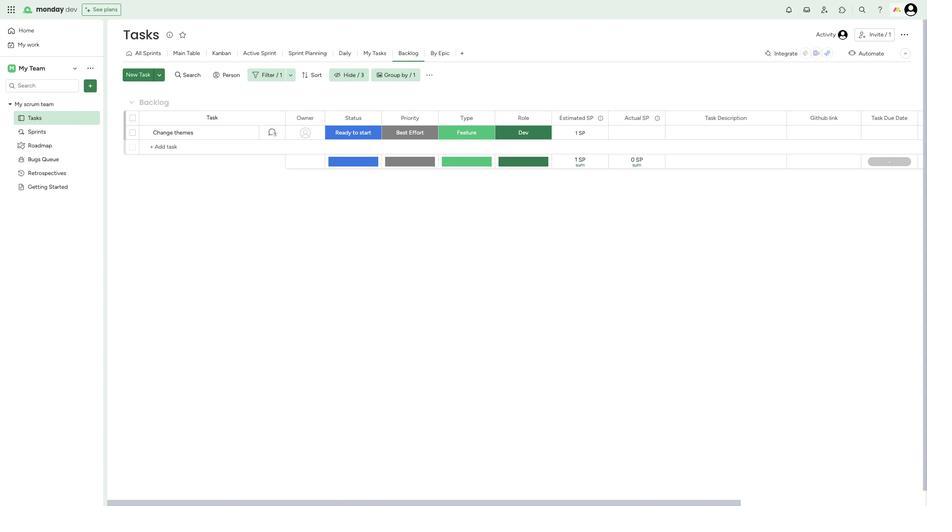 Task type: locate. For each thing, give the bounding box(es) containing it.
Search field
[[181, 69, 205, 81]]

1 vertical spatial tasks
[[373, 50, 387, 57]]

my right workspace image
[[19, 64, 28, 72]]

2 vertical spatial tasks
[[28, 114, 42, 121]]

status
[[345, 114, 362, 121]]

1 horizontal spatial sprint
[[289, 50, 304, 57]]

1
[[889, 31, 892, 38], [280, 72, 282, 78], [413, 72, 416, 78], [576, 130, 578, 136], [274, 132, 276, 137], [575, 156, 578, 163]]

public board image left getting
[[17, 183, 25, 191]]

0 horizontal spatial backlog
[[139, 97, 169, 107]]

/ right the by
[[410, 72, 412, 78]]

0 horizontal spatial options image
[[86, 82, 94, 90]]

backlog
[[399, 50, 419, 57], [139, 97, 169, 107]]

0 vertical spatial sprints
[[143, 50, 161, 57]]

tasks up all
[[123, 26, 159, 44]]

sp right 0
[[636, 156, 643, 163]]

estimated
[[560, 114, 586, 121]]

0 vertical spatial options image
[[900, 29, 910, 39]]

queue
[[42, 156, 59, 163]]

Task Due Date field
[[870, 114, 910, 123]]

link
[[830, 114, 838, 121]]

sprint left the planning
[[289, 50, 304, 57]]

angle down image
[[158, 72, 161, 78]]

plans
[[104, 6, 117, 13]]

task for task due date
[[872, 114, 883, 121]]

sum
[[576, 162, 585, 168], [633, 162, 642, 168]]

0 vertical spatial public board image
[[17, 114, 25, 122]]

sp inside the 1 sp sum
[[579, 156, 586, 163]]

/ right filter
[[276, 72, 279, 78]]

0 horizontal spatial column information image
[[598, 115, 604, 121]]

task
[[139, 71, 150, 78], [207, 114, 218, 121], [706, 114, 717, 121], [872, 114, 883, 121]]

1 horizontal spatial sprints
[[143, 50, 161, 57]]

1 vertical spatial sprints
[[28, 128, 46, 135]]

Priority field
[[399, 114, 421, 123]]

roadmap
[[28, 142, 52, 149]]

hide
[[344, 72, 356, 78]]

2 column information image from the left
[[654, 115, 661, 121]]

new task button
[[123, 68, 154, 81]]

public board image for tasks
[[17, 114, 25, 122]]

maria williams image
[[905, 3, 918, 16]]

dapulse integrations image
[[766, 50, 772, 57]]

2 public board image from the top
[[17, 183, 25, 191]]

/ right invite
[[886, 31, 888, 38]]

1 horizontal spatial column information image
[[654, 115, 661, 121]]

filter
[[262, 72, 275, 78]]

by epic
[[431, 50, 450, 57]]

my for my team
[[19, 64, 28, 72]]

0 vertical spatial tasks
[[123, 26, 159, 44]]

scrum
[[24, 101, 39, 108]]

1 vertical spatial public board image
[[17, 183, 25, 191]]

monday dev
[[36, 5, 77, 14]]

2 horizontal spatial tasks
[[373, 50, 387, 57]]

sprint right active
[[261, 50, 276, 57]]

my left work
[[18, 41, 26, 48]]

daily
[[339, 50, 351, 57]]

hide / 3
[[344, 72, 364, 78]]

feature
[[457, 129, 477, 136]]

backlog down angle down image
[[139, 97, 169, 107]]

started
[[49, 183, 68, 190]]

task inside 'field'
[[706, 114, 717, 121]]

/ for hide
[[357, 72, 360, 78]]

None field
[[922, 114, 928, 123]]

my tasks
[[364, 50, 387, 57]]

task left due
[[872, 114, 883, 121]]

my right caret down 'image'
[[15, 101, 22, 108]]

sort
[[311, 72, 322, 78]]

sprints right all
[[143, 50, 161, 57]]

task inside field
[[872, 114, 883, 121]]

option
[[0, 97, 103, 98]]

my up 3 at the left of the page
[[364, 50, 371, 57]]

bugs queue
[[28, 156, 59, 163]]

tasks down my scrum team
[[28, 114, 42, 121]]

sum for 1
[[576, 162, 585, 168]]

owner
[[297, 114, 314, 121]]

/ inside button
[[886, 31, 888, 38]]

sum inside the 0 sp sum
[[633, 162, 642, 168]]

my inside workspace selection element
[[19, 64, 28, 72]]

task right new
[[139, 71, 150, 78]]

/ left 3 at the left of the page
[[357, 72, 360, 78]]

sp right actual
[[643, 114, 650, 121]]

sum inside the 1 sp sum
[[576, 162, 585, 168]]

1 column information image from the left
[[598, 115, 604, 121]]

sp
[[587, 114, 594, 121], [643, 114, 650, 121], [579, 130, 585, 136], [579, 156, 586, 163], [636, 156, 643, 163]]

my inside my work button
[[18, 41, 26, 48]]

/
[[886, 31, 888, 38], [276, 72, 279, 78], [357, 72, 360, 78], [410, 72, 412, 78]]

notifications image
[[785, 6, 793, 14]]

task left 'description'
[[706, 114, 717, 121]]

1 sp
[[576, 130, 585, 136]]

getting started
[[28, 183, 68, 190]]

column information image for actual sp
[[654, 115, 661, 121]]

0 vertical spatial backlog
[[399, 50, 419, 57]]

my inside my tasks button
[[364, 50, 371, 57]]

options image down workspace options image
[[86, 82, 94, 90]]

to
[[353, 129, 358, 136]]

1 sum from the left
[[576, 162, 585, 168]]

tasks inside my tasks button
[[373, 50, 387, 57]]

sprints inside button
[[143, 50, 161, 57]]

dev
[[65, 5, 77, 14]]

autopilot image
[[849, 48, 856, 58]]

github link
[[811, 114, 838, 121]]

active
[[243, 50, 260, 57]]

automate
[[859, 50, 885, 57]]

list box
[[0, 96, 103, 303]]

all
[[135, 50, 142, 57]]

apps image
[[839, 6, 847, 14]]

0 horizontal spatial sprint
[[261, 50, 276, 57]]

Task Description field
[[704, 114, 749, 123]]

type
[[461, 114, 473, 121]]

workspace options image
[[86, 64, 94, 72]]

epic
[[439, 50, 450, 57]]

public board image
[[17, 114, 25, 122], [17, 183, 25, 191]]

Status field
[[343, 114, 364, 123]]

getting
[[28, 183, 47, 190]]

ready to start
[[336, 129, 371, 136]]

filter / 1
[[262, 72, 282, 78]]

Estimated SP field
[[558, 114, 596, 123]]

change themes
[[153, 129, 193, 136]]

menu image
[[425, 71, 434, 79]]

help image
[[877, 6, 885, 14]]

sprints up the roadmap
[[28, 128, 46, 135]]

dev
[[519, 129, 529, 136]]

options image up the collapse board header image
[[900, 29, 910, 39]]

1 sp sum
[[575, 156, 586, 168]]

task inside button
[[139, 71, 150, 78]]

tasks
[[123, 26, 159, 44], [373, 50, 387, 57], [28, 114, 42, 121]]

public board image down scrum
[[17, 114, 25, 122]]

sp down estimated sp field
[[579, 130, 585, 136]]

options image
[[900, 29, 910, 39], [86, 82, 94, 90]]

my scrum team
[[15, 101, 54, 108]]

workspace image
[[8, 64, 16, 73]]

1 public board image from the top
[[17, 114, 25, 122]]

invite
[[870, 31, 884, 38]]

Backlog field
[[137, 97, 171, 108]]

backlog inside button
[[399, 50, 419, 57]]

1 vertical spatial backlog
[[139, 97, 169, 107]]

my work button
[[5, 38, 87, 51]]

Search in workspace field
[[17, 81, 68, 90]]

1 sprint from the left
[[261, 50, 276, 57]]

backlog inside field
[[139, 97, 169, 107]]

1 horizontal spatial backlog
[[399, 50, 419, 57]]

1 horizontal spatial sum
[[633, 162, 642, 168]]

by
[[402, 72, 408, 78]]

column information image right actual sp field
[[654, 115, 661, 121]]

1 inside the 1 sp sum
[[575, 156, 578, 163]]

0 horizontal spatial sum
[[576, 162, 585, 168]]

date
[[896, 114, 908, 121]]

sp right estimated
[[587, 114, 594, 121]]

v2 search image
[[175, 70, 181, 80]]

Role field
[[516, 114, 531, 123]]

column information image
[[598, 115, 604, 121], [654, 115, 661, 121]]

priority
[[401, 114, 419, 121]]

column information image right estimated sp field
[[598, 115, 604, 121]]

sprint planning
[[289, 50, 327, 57]]

1 horizontal spatial options image
[[900, 29, 910, 39]]

task up + add task text field
[[207, 114, 218, 121]]

caret down image
[[9, 101, 12, 107]]

my for my work
[[18, 41, 26, 48]]

2 sum from the left
[[633, 162, 642, 168]]

sp down the 1 sp
[[579, 156, 586, 163]]

tasks up group
[[373, 50, 387, 57]]

2 sprint from the left
[[289, 50, 304, 57]]

estimated sp
[[560, 114, 594, 121]]

github
[[811, 114, 828, 121]]

arrow down image
[[286, 70, 296, 80]]

group
[[384, 72, 400, 78]]

task description
[[706, 114, 747, 121]]

sprints
[[143, 50, 161, 57], [28, 128, 46, 135]]

sp for 0 sp sum
[[636, 156, 643, 163]]

activity button
[[813, 28, 852, 41]]

sp inside the 0 sp sum
[[636, 156, 643, 163]]

backlog up the by
[[399, 50, 419, 57]]



Task type: describe. For each thing, give the bounding box(es) containing it.
start
[[360, 129, 371, 136]]

1 button
[[259, 125, 285, 140]]

home
[[19, 27, 34, 34]]

Tasks field
[[121, 26, 161, 44]]

role
[[518, 114, 529, 121]]

actual sp
[[625, 114, 650, 121]]

/ for filter
[[276, 72, 279, 78]]

task for task
[[207, 114, 218, 121]]

add to favorites image
[[179, 31, 187, 39]]

best effort
[[397, 129, 424, 136]]

main
[[173, 50, 185, 57]]

effort
[[409, 129, 424, 136]]

person
[[223, 72, 240, 78]]

due
[[885, 114, 895, 121]]

backlog for the backlog button
[[399, 50, 419, 57]]

task due date
[[872, 114, 908, 121]]

collapse board header image
[[903, 50, 909, 57]]

see plans
[[93, 6, 117, 13]]

planning
[[305, 50, 327, 57]]

best
[[397, 129, 408, 136]]

person button
[[210, 68, 245, 81]]

sort button
[[298, 68, 327, 81]]

0 horizontal spatial sprints
[[28, 128, 46, 135]]

retrospectives
[[28, 170, 66, 176]]

invite / 1
[[870, 31, 892, 38]]

kanban button
[[206, 47, 237, 60]]

show board description image
[[165, 31, 175, 39]]

home button
[[5, 24, 87, 37]]

table
[[187, 50, 200, 57]]

my team
[[19, 64, 45, 72]]

active sprint button
[[237, 47, 283, 60]]

0
[[631, 156, 635, 163]]

monday
[[36, 5, 64, 14]]

ready
[[336, 129, 352, 136]]

work
[[27, 41, 39, 48]]

Owner field
[[295, 114, 316, 123]]

team
[[29, 64, 45, 72]]

workspace selection element
[[8, 63, 46, 73]]

main table button
[[167, 47, 206, 60]]

daily button
[[333, 47, 358, 60]]

invite / 1 button
[[855, 28, 895, 41]]

column information image for estimated sp
[[598, 115, 604, 121]]

by epic button
[[425, 47, 456, 60]]

actual
[[625, 114, 641, 121]]

main table
[[173, 50, 200, 57]]

+ Add task text field
[[143, 142, 282, 152]]

1 horizontal spatial tasks
[[123, 26, 159, 44]]

sp for actual sp
[[643, 114, 650, 121]]

my work
[[18, 41, 39, 48]]

team
[[41, 101, 54, 108]]

Type field
[[459, 114, 475, 123]]

sprint planning button
[[283, 47, 333, 60]]

0 sp sum
[[631, 156, 643, 168]]

backlog for "backlog" field
[[139, 97, 169, 107]]

by
[[431, 50, 437, 57]]

see plans button
[[82, 4, 121, 16]]

sum for 0
[[633, 162, 642, 168]]

backlog button
[[393, 47, 425, 60]]

add view image
[[461, 50, 464, 57]]

Github link field
[[809, 114, 840, 123]]

sp for 1 sp sum
[[579, 156, 586, 163]]

/ for invite
[[886, 31, 888, 38]]

bugs
[[28, 156, 41, 163]]

search everything image
[[859, 6, 867, 14]]

task for task description
[[706, 114, 717, 121]]

sp for 1 sp
[[579, 130, 585, 136]]

sp for estimated sp
[[587, 114, 594, 121]]

select product image
[[7, 6, 15, 14]]

invite members image
[[821, 6, 829, 14]]

active sprint
[[243, 50, 276, 57]]

integrate
[[775, 50, 798, 57]]

see
[[93, 6, 103, 13]]

sprint inside sprint planning button
[[289, 50, 304, 57]]

0 horizontal spatial tasks
[[28, 114, 42, 121]]

list box containing my scrum team
[[0, 96, 103, 303]]

my for my tasks
[[364, 50, 371, 57]]

new task
[[126, 71, 150, 78]]

sprint inside active sprint button
[[261, 50, 276, 57]]

public board image for getting started
[[17, 183, 25, 191]]

themes
[[174, 129, 193, 136]]

all sprints button
[[123, 47, 167, 60]]

change
[[153, 129, 173, 136]]

Actual SP field
[[623, 114, 652, 123]]

inbox image
[[803, 6, 811, 14]]

3
[[361, 72, 364, 78]]

new
[[126, 71, 138, 78]]

1 vertical spatial options image
[[86, 82, 94, 90]]

group by / 1
[[384, 72, 416, 78]]

kanban
[[212, 50, 231, 57]]

my tasks button
[[358, 47, 393, 60]]

description
[[718, 114, 747, 121]]

m
[[9, 65, 14, 72]]

activity
[[817, 31, 836, 38]]

all sprints
[[135, 50, 161, 57]]

my for my scrum team
[[15, 101, 22, 108]]



Task type: vqa. For each thing, say whether or not it's contained in the screenshot.
column information image associated with Actual SP
yes



